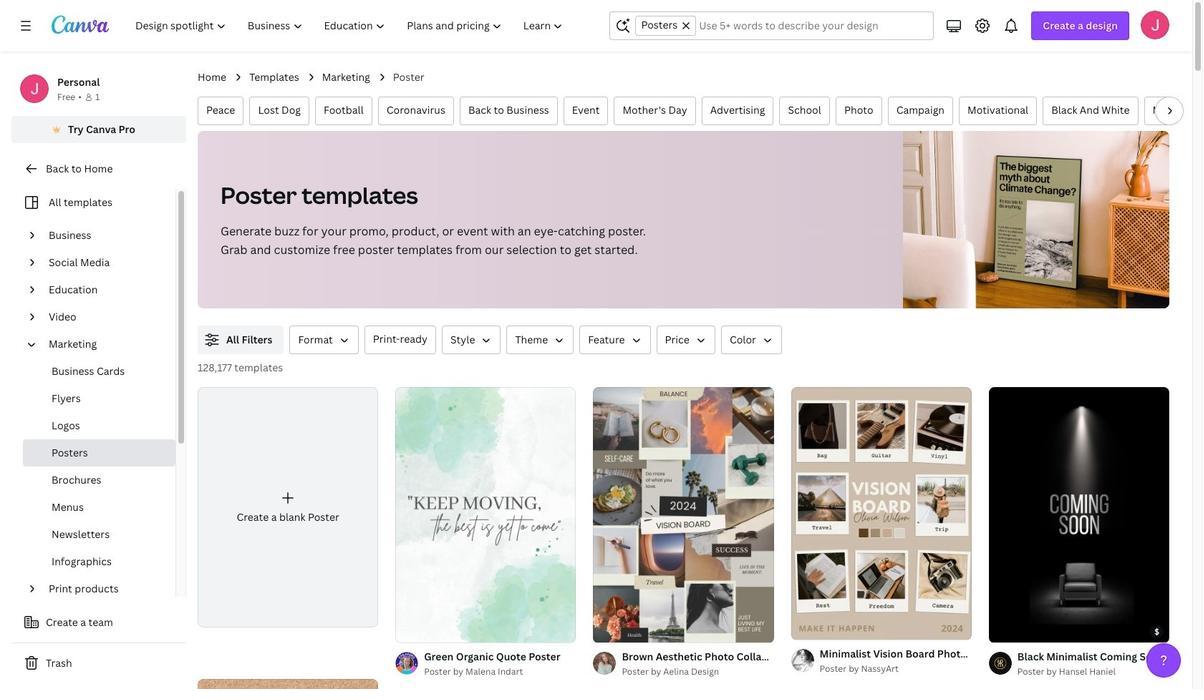 Task type: locate. For each thing, give the bounding box(es) containing it.
None search field
[[610, 11, 934, 40]]

james peterson image
[[1141, 11, 1170, 39]]

brown and yellow doodle the artistic process poster image
[[198, 680, 378, 690]]

top level navigation element
[[126, 11, 575, 40]]

green organic quote poster image
[[396, 388, 576, 643]]



Task type: describe. For each thing, give the bounding box(es) containing it.
minimalist vision board photo collage poster image
[[791, 388, 972, 640]]

brown aesthetic photo collage 2024 vision board poster image
[[593, 388, 774, 643]]

Search search field
[[699, 12, 925, 39]]

black minimalist coming soon poster image
[[989, 388, 1170, 643]]

create a blank poster element
[[198, 387, 378, 628]]



Task type: vqa. For each thing, say whether or not it's contained in the screenshot.
"12345"
no



